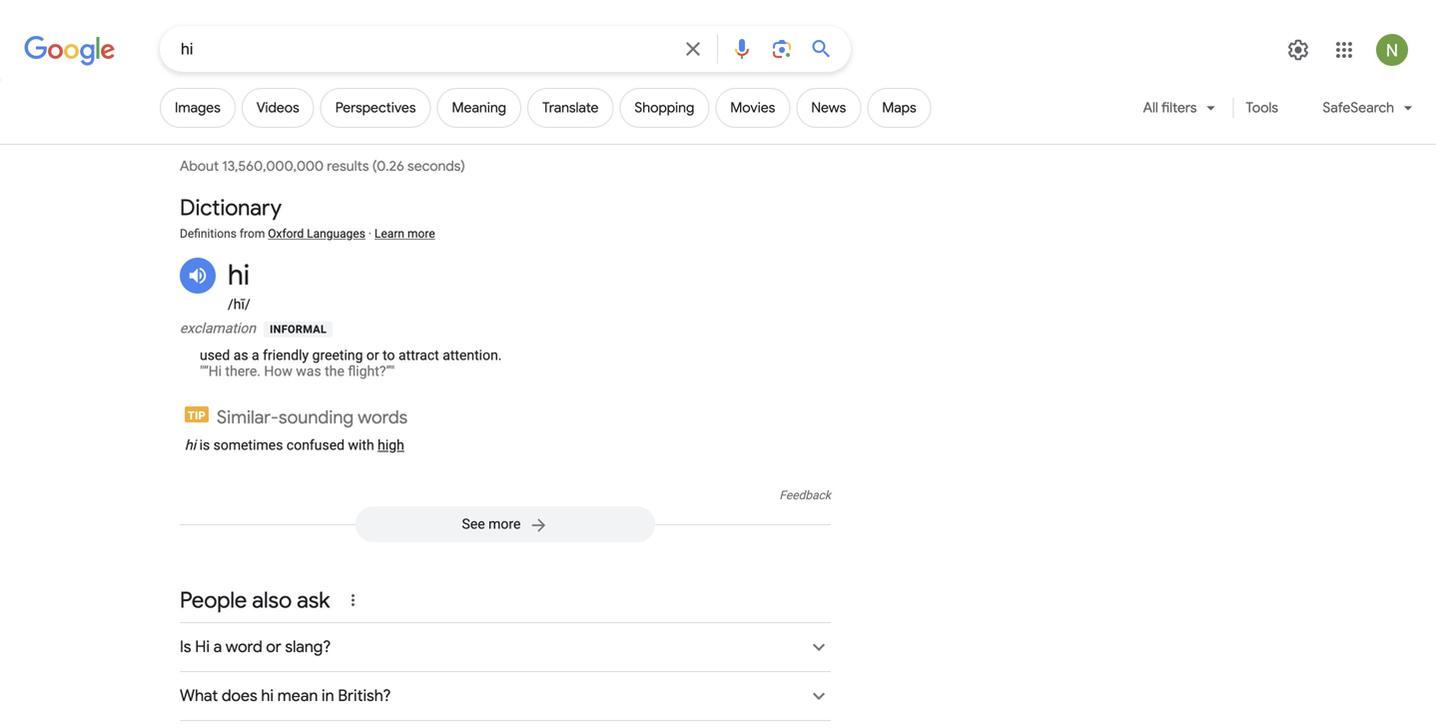 Task type: vqa. For each thing, say whether or not it's contained in the screenshot.
send within the button
no



Task type: describe. For each thing, give the bounding box(es) containing it.
definitions
[[180, 227, 237, 241]]

news link
[[797, 88, 862, 128]]

used
[[200, 347, 230, 364]]

search by image image
[[770, 37, 794, 61]]

filters
[[1162, 99, 1198, 117]]

safesearch
[[1324, 99, 1395, 117]]

shopping link
[[620, 88, 710, 128]]

dictionary
[[180, 194, 282, 222]]

safesearch button
[[1312, 88, 1426, 136]]

about
[[180, 157, 219, 175]]

high
[[378, 437, 405, 454]]

movies
[[731, 99, 776, 117]]

Search search field
[[181, 38, 670, 63]]

attract
[[399, 347, 439, 364]]

hi inside similar-sounding words hi is sometimes confused with high
[[185, 437, 196, 454]]

all
[[1144, 99, 1159, 117]]

dictionary definitions from oxford languages · learn more
[[180, 194, 435, 241]]

""hi
[[200, 363, 222, 380]]

is
[[199, 437, 210, 454]]

people also ask
[[180, 587, 330, 615]]

hi / hī /
[[228, 258, 251, 313]]

see
[[462, 516, 485, 533]]

meaning link
[[437, 88, 522, 128]]

translate link
[[528, 88, 614, 128]]

flight?""
[[348, 363, 395, 380]]

sounding
[[279, 406, 354, 429]]

see more
[[462, 516, 521, 533]]

friendly
[[263, 347, 309, 364]]

2 / from the left
[[245, 296, 251, 313]]

1 / from the left
[[228, 296, 234, 313]]

feedback button
[[780, 489, 831, 503]]

people
[[180, 587, 247, 615]]

images
[[175, 99, 221, 117]]

news
[[812, 99, 847, 117]]

greeting
[[312, 347, 363, 364]]

dictionary heading
[[180, 194, 282, 222]]

similar-
[[217, 406, 279, 429]]

perspectives
[[335, 99, 416, 117]]

perspectives link
[[320, 88, 431, 128]]

images link
[[160, 88, 236, 128]]

·
[[369, 227, 372, 241]]

as
[[234, 347, 248, 364]]

exclamation
[[180, 320, 256, 337]]

seconds)
[[408, 157, 465, 175]]

(0.26
[[372, 157, 404, 175]]

or
[[367, 347, 379, 364]]



Task type: locate. For each thing, give the bounding box(es) containing it.
/
[[228, 296, 234, 313], [245, 296, 251, 313]]

learn
[[375, 227, 405, 241]]

more inside dictionary definitions from oxford languages · learn more
[[408, 227, 435, 241]]

from
[[240, 227, 265, 241]]

tools button
[[1238, 88, 1288, 128]]

None search field
[[0, 25, 851, 72]]

see more link
[[356, 507, 656, 543]]

words
[[358, 406, 408, 429]]

oxford
[[268, 227, 304, 241]]

1 horizontal spatial hi
[[228, 258, 250, 293]]

attention.
[[443, 347, 502, 364]]

also
[[252, 587, 292, 615]]

high link
[[378, 437, 405, 454], [378, 437, 405, 454]]

maps
[[883, 99, 917, 117]]

all filters button
[[1132, 88, 1231, 136]]

learn more link
[[375, 227, 435, 241]]

1 horizontal spatial /
[[245, 296, 251, 313]]

1 vertical spatial hi
[[185, 437, 196, 454]]

more
[[408, 227, 435, 241], [489, 516, 521, 533]]

tools
[[1247, 99, 1279, 117]]

videos
[[257, 99, 299, 117]]

ask
[[297, 587, 330, 615]]

movies link
[[716, 88, 791, 128]]

how
[[264, 363, 293, 380]]

similar-sounding words hi is sometimes confused with high
[[185, 406, 408, 454]]

hi left is
[[185, 437, 196, 454]]

videos link
[[242, 88, 314, 128]]

sometimes
[[214, 437, 283, 454]]

was
[[296, 363, 321, 380]]

google image
[[24, 36, 116, 66]]

feedback
[[780, 489, 831, 503]]

hi
[[228, 258, 250, 293], [185, 437, 196, 454]]

informal
[[270, 323, 327, 336]]

languages
[[307, 227, 366, 241]]

oxford languages link
[[268, 227, 366, 241]]

maps link
[[868, 88, 932, 128]]

all filters
[[1144, 99, 1198, 117]]

0 horizontal spatial more
[[408, 227, 435, 241]]

used as a friendly greeting or to attract attention. ""hi there. how was the flight?""
[[200, 347, 502, 380]]

hī
[[234, 296, 245, 313]]

confused
[[287, 437, 345, 454]]

hi inside hi / hī /
[[228, 258, 250, 293]]

0 horizontal spatial /
[[228, 296, 234, 313]]

translate
[[543, 99, 599, 117]]

0 horizontal spatial hi
[[185, 437, 196, 454]]

more right 'learn'
[[408, 227, 435, 241]]

meaning
[[452, 99, 507, 117]]

to
[[383, 347, 395, 364]]

the
[[325, 363, 345, 380]]

search by voice image
[[730, 37, 754, 61]]

0 vertical spatial hi
[[228, 258, 250, 293]]

results
[[327, 157, 369, 175]]

with
[[348, 437, 374, 454]]

hi up hī
[[228, 258, 250, 293]]

tip
[[188, 410, 206, 422]]

there.
[[225, 363, 261, 380]]

shopping
[[635, 99, 695, 117]]

1 horizontal spatial more
[[489, 516, 521, 533]]

1 vertical spatial more
[[489, 516, 521, 533]]

about 13,560,000,000 results (0.26 seconds)
[[180, 157, 469, 175]]

0 vertical spatial more
[[408, 227, 435, 241]]

more right 'see'
[[489, 516, 521, 533]]

13,560,000,000
[[222, 157, 324, 175]]

a
[[252, 347, 259, 364]]



